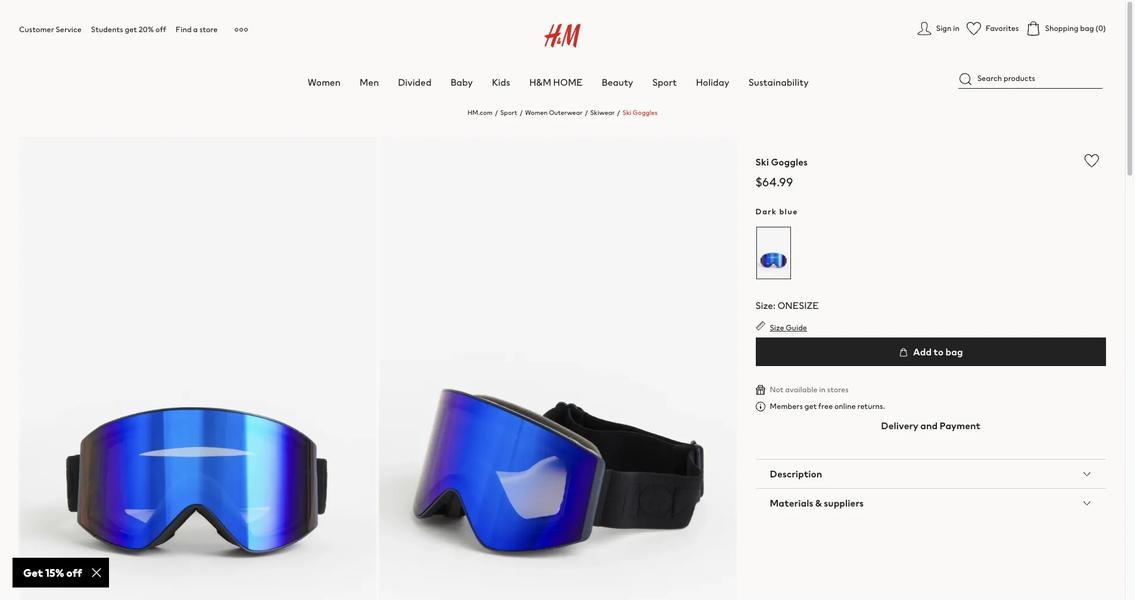 Task type: locate. For each thing, give the bounding box(es) containing it.
header.primary.navigation element
[[19, 10, 1134, 89]]

(0)
[[1096, 23, 1106, 34]]

get inside 'header.primary.navigation' "element"
[[125, 24, 137, 35]]

get left 20%
[[125, 24, 137, 35]]

students get 20% off
[[91, 24, 166, 35]]

1 horizontal spatial sport link
[[652, 75, 677, 89]]

kids link
[[492, 75, 510, 89]]

men
[[360, 75, 379, 89]]

size guide button
[[756, 321, 807, 334]]

0 vertical spatial size
[[756, 298, 773, 313]]

materials
[[770, 496, 813, 510]]

/ left skiwear
[[585, 108, 588, 117]]

women
[[308, 75, 341, 89], [525, 108, 548, 117]]

1 horizontal spatial get
[[805, 401, 817, 412]]

baby link
[[451, 75, 473, 89]]

find a store
[[176, 24, 218, 35]]

size guide
[[770, 322, 807, 334]]

members get free online returns.
[[770, 401, 885, 412]]

0 vertical spatial sport
[[652, 75, 677, 89]]

women inside $64.99 'main content'
[[525, 108, 548, 117]]

in left stores
[[819, 384, 826, 396]]

0 vertical spatial bag
[[1080, 23, 1094, 34]]

0 horizontal spatial in
[[819, 384, 826, 396]]

shopping bag (0)
[[1045, 23, 1106, 34]]

1 horizontal spatial bag
[[1080, 23, 1094, 34]]

goggles
[[633, 108, 658, 117], [771, 155, 808, 169]]

store
[[199, 24, 218, 35]]

None radio
[[756, 226, 791, 280]]

sport inside $64.99 'main content'
[[500, 108, 517, 117]]

in
[[953, 23, 960, 34], [819, 384, 826, 396]]

1 vertical spatial sport link
[[500, 108, 517, 117]]

delivery and payment button
[[756, 411, 1106, 440]]

in right the sign
[[953, 23, 960, 34]]

1 vertical spatial bag
[[946, 345, 963, 359]]

hm.com
[[468, 108, 493, 117]]

beauty link
[[602, 75, 633, 89]]

size left guide
[[770, 322, 784, 334]]

1 vertical spatial size
[[770, 322, 784, 334]]

/ right skiwear link
[[617, 108, 620, 117]]

0 vertical spatial get
[[125, 24, 137, 35]]

sport right hm.com
[[500, 108, 517, 117]]

shopping
[[1045, 23, 1079, 34]]

get for students
[[125, 24, 137, 35]]

1 vertical spatial get
[[805, 401, 817, 412]]

students
[[91, 24, 123, 35]]

off
[[155, 24, 166, 35]]

sustainability
[[749, 75, 809, 89]]

and
[[921, 419, 938, 433]]

women inside 'header.primary.navigation' "element"
[[308, 75, 341, 89]]

materials & suppliers button
[[756, 489, 1106, 517]]

0 vertical spatial in
[[953, 23, 960, 34]]

1 vertical spatial in
[[819, 384, 826, 396]]

0 horizontal spatial bag
[[946, 345, 963, 359]]

find a store link
[[176, 24, 218, 35]]

sport link up ski goggles link
[[652, 75, 677, 89]]

skiwear
[[590, 108, 615, 117]]

0 horizontal spatial get
[[125, 24, 137, 35]]

women left men
[[308, 75, 341, 89]]

0 horizontal spatial sport
[[500, 108, 517, 117]]

0 horizontal spatial goggles
[[633, 108, 658, 117]]

customer
[[19, 24, 54, 35]]

a
[[193, 24, 198, 35]]

goggles down beauty link
[[633, 108, 658, 117]]

ski goggles - dark blue - ladies | h&m us image
[[19, 137, 377, 600]]

online
[[835, 401, 856, 412]]

sport
[[652, 75, 677, 89], [500, 108, 517, 117]]

1 horizontal spatial women
[[525, 108, 548, 117]]

to
[[934, 345, 944, 359]]

bag
[[1080, 23, 1094, 34], [946, 345, 963, 359]]

service
[[56, 24, 82, 35]]

sustainability link
[[749, 75, 809, 89]]

size
[[756, 298, 773, 313], [770, 322, 784, 334]]

0 horizontal spatial sport link
[[500, 108, 517, 117]]

customer service link
[[19, 24, 82, 35]]

ski up '$64.99'
[[756, 155, 769, 169]]

favorites link
[[967, 21, 1019, 36]]

1 horizontal spatial sport
[[652, 75, 677, 89]]

delivery
[[881, 419, 919, 433]]

get
[[125, 24, 137, 35], [805, 401, 817, 412]]

/ left women outerwear link
[[520, 108, 523, 117]]

bag inside button
[[946, 345, 963, 359]]

available
[[785, 384, 818, 396]]

bag right to
[[946, 345, 963, 359]]

/
[[495, 108, 498, 117], [520, 108, 523, 117], [585, 108, 588, 117], [617, 108, 620, 117]]

find
[[176, 24, 192, 35]]

get inside $64.99 'main content'
[[805, 401, 817, 412]]

ski right skiwear link
[[623, 108, 631, 117]]

1 horizontal spatial ski
[[756, 155, 769, 169]]

dark blue
[[756, 206, 798, 217]]

sign in button
[[917, 21, 960, 36]]

size up size guide button
[[756, 298, 773, 313]]

1 vertical spatial sport
[[500, 108, 517, 117]]

baby
[[451, 75, 473, 89]]

0 vertical spatial ski
[[623, 108, 631, 117]]

size for size guide
[[770, 322, 784, 334]]

ski
[[623, 108, 631, 117], [756, 155, 769, 169]]

0 vertical spatial women
[[308, 75, 341, 89]]

size : onesize
[[756, 298, 819, 313]]

0 horizontal spatial ski
[[623, 108, 631, 117]]

ski goggles $64.99
[[756, 155, 808, 191]]

/ right "hm.com" link
[[495, 108, 498, 117]]

add to bag button
[[756, 338, 1106, 366]]

returns.
[[857, 401, 885, 412]]

sport link right hm.com
[[500, 108, 517, 117]]

sport up ski goggles link
[[652, 75, 677, 89]]

beauty
[[602, 75, 633, 89]]

not available in stores button
[[756, 384, 849, 396]]

0 vertical spatial sport link
[[652, 75, 677, 89]]

0 horizontal spatial women
[[308, 75, 341, 89]]

women outerwear link
[[525, 108, 583, 117]]

goggles up '$64.99'
[[771, 155, 808, 169]]

1 vertical spatial women
[[525, 108, 548, 117]]

1 vertical spatial goggles
[[771, 155, 808, 169]]

$64.99
[[756, 173, 793, 191]]

1 horizontal spatial goggles
[[771, 155, 808, 169]]

bag left the (0)
[[1080, 23, 1094, 34]]

delivery and payment
[[881, 419, 981, 433]]

women left the outerwear
[[525, 108, 548, 117]]

men link
[[360, 75, 379, 89]]

size inside size guide button
[[770, 322, 784, 334]]

get left free at the right
[[805, 401, 817, 412]]

1 vertical spatial ski
[[756, 155, 769, 169]]

1 horizontal spatial in
[[953, 23, 960, 34]]

4 / from the left
[[617, 108, 620, 117]]

sport link
[[652, 75, 677, 89], [500, 108, 517, 117]]

none radio inside $64.99 'main content'
[[756, 226, 791, 280]]



Task type: vqa. For each thing, say whether or not it's contained in the screenshot.
Everyday
no



Task type: describe. For each thing, give the bounding box(es) containing it.
favorites
[[986, 23, 1019, 34]]

:
[[773, 298, 776, 313]]

2 / from the left
[[520, 108, 523, 117]]

ski inside ski goggles $64.99
[[756, 155, 769, 169]]

free
[[818, 401, 833, 412]]

add
[[913, 345, 932, 359]]

kids
[[492, 75, 510, 89]]

sport inside 'header.primary.navigation' "element"
[[652, 75, 677, 89]]

Search products search field
[[958, 69, 1102, 89]]

in inside $64.99 'main content'
[[819, 384, 826, 396]]

description button
[[756, 460, 1106, 488]]

3 / from the left
[[585, 108, 588, 117]]

blue
[[779, 206, 798, 217]]

bag inside 'header.primary.navigation' "element"
[[1080, 23, 1094, 34]]

suppliers
[[824, 496, 864, 510]]

guide
[[786, 322, 807, 334]]

h&m home link
[[529, 75, 583, 89]]

home
[[553, 75, 583, 89]]

get for members
[[805, 401, 817, 412]]

women link
[[308, 75, 341, 89]]

not available in stores
[[770, 384, 849, 396]]

onesize
[[778, 298, 819, 313]]

in inside button
[[953, 23, 960, 34]]

not
[[770, 384, 784, 396]]

dark
[[756, 206, 777, 217]]

ski goggles link
[[623, 108, 658, 117]]

materials & suppliers
[[770, 496, 864, 510]]

outerwear
[[549, 108, 583, 117]]

20%
[[139, 24, 154, 35]]

payment
[[940, 419, 981, 433]]

h&m
[[529, 75, 551, 89]]

customer service
[[19, 24, 82, 35]]

description
[[770, 467, 822, 481]]

goggles inside ski goggles $64.99
[[771, 155, 808, 169]]

members
[[770, 401, 803, 412]]

students get 20% off link
[[91, 24, 166, 35]]

size for size : onesize
[[756, 298, 773, 313]]

shopping bag (0) link
[[1026, 21, 1106, 36]]

$64.99 main content
[[0, 98, 1125, 600]]

1 / from the left
[[495, 108, 498, 117]]

skiwear link
[[590, 108, 615, 117]]

h&m image
[[545, 24, 581, 48]]

add to bag
[[911, 345, 963, 359]]

h&m home
[[529, 75, 583, 89]]

ski goggles - dark blue - ladies | h&m us 2 image
[[379, 137, 737, 600]]

holiday link
[[696, 75, 729, 89]]

holiday
[[696, 75, 729, 89]]

divided link
[[398, 75, 432, 89]]

&
[[815, 496, 822, 510]]

sign
[[936, 23, 952, 34]]

0 vertical spatial goggles
[[633, 108, 658, 117]]

divided
[[398, 75, 432, 89]]

sign in
[[936, 23, 960, 34]]

stores
[[827, 384, 849, 396]]

hm.com link
[[468, 108, 493, 117]]

hm.com / sport / women outerwear / skiwear / ski goggles
[[468, 108, 658, 117]]

dark blue image
[[756, 226, 791, 280]]



